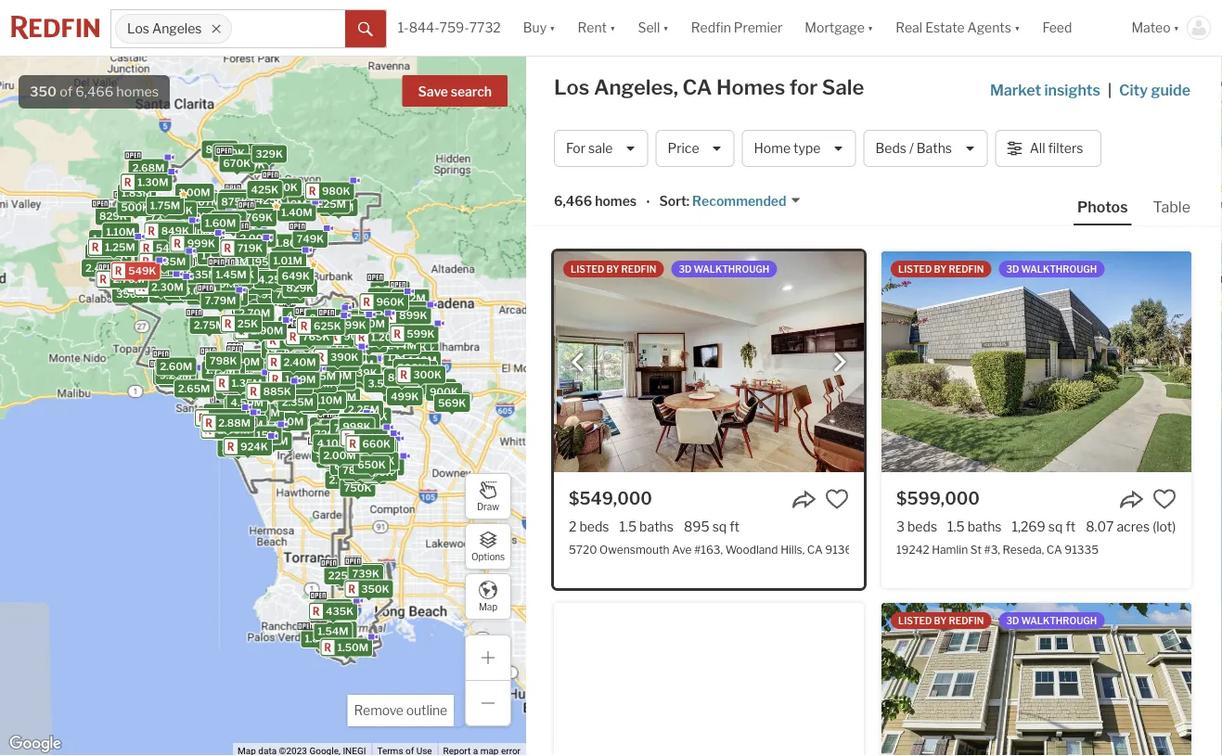 Task type: describe. For each thing, give the bounding box(es) containing it.
sell ▾
[[638, 20, 669, 36]]

▾ for sell ▾
[[663, 20, 669, 36]]

0 vertical spatial 3.15m
[[218, 407, 248, 419]]

2 units up 4.75m
[[207, 358, 242, 370]]

map region
[[0, 0, 695, 757]]

owensmouth
[[600, 543, 670, 556]]

1 vertical spatial 349k
[[173, 269, 201, 281]]

0 vertical spatial 1.83m
[[121, 187, 152, 199]]

1 vertical spatial 600k
[[372, 461, 401, 473]]

homes
[[717, 75, 785, 100]]

1 vertical spatial 3.15m
[[247, 429, 278, 441]]

749k
[[297, 233, 324, 245]]

439k
[[305, 632, 333, 644]]

3.00m down 3.30m on the bottom of the page
[[222, 442, 255, 454]]

0 horizontal spatial 750k
[[291, 323, 319, 335]]

1.10m up 595k
[[319, 439, 348, 451]]

3.30m
[[209, 422, 241, 434]]

1.10m down 969k
[[323, 370, 352, 382]]

2 down 529k
[[322, 357, 328, 369]]

1.25m up 885k
[[275, 367, 305, 379]]

1 vertical spatial 599k
[[407, 328, 435, 340]]

#3,
[[984, 543, 1001, 556]]

buy ▾ button
[[523, 0, 556, 56]]

1 vertical spatial 2.65m
[[208, 407, 240, 419]]

4.75m
[[220, 385, 252, 397]]

0 horizontal spatial 599k
[[161, 253, 189, 265]]

remove
[[354, 703, 404, 719]]

1.70m up 924k
[[242, 428, 273, 440]]

1 vertical spatial 550k
[[355, 470, 383, 482]]

los for los angeles
[[127, 21, 149, 37]]

favorite button checkbox for $549,000
[[825, 487, 849, 511]]

0 vertical spatial 499k
[[232, 194, 260, 206]]

for sale button
[[554, 130, 648, 167]]

0 horizontal spatial 3.50m
[[268, 286, 301, 298]]

favorite button checkbox for $599,000
[[1153, 487, 1177, 511]]

2 vertical spatial 500k
[[366, 443, 395, 455]]

2.10m
[[316, 373, 347, 385]]

1 vertical spatial 5.00m
[[343, 417, 376, 429]]

angeles,
[[594, 75, 679, 100]]

1-844-759-7732
[[398, 20, 501, 36]]

options button
[[465, 524, 511, 570]]

2.09m
[[244, 290, 277, 302]]

3.00m up 570k
[[233, 272, 266, 284]]

329k
[[256, 148, 283, 160]]

1 horizontal spatial 1.00m
[[294, 388, 325, 400]]

walkthrough for photo of 14118 w pine ln, van nuys, ca 91405
[[1022, 615, 1097, 627]]

2 vertical spatial 2.40m
[[315, 373, 347, 385]]

947k
[[326, 624, 353, 637]]

14.5m
[[266, 344, 296, 356]]

1 vertical spatial 400k
[[366, 455, 395, 467]]

1.36m
[[344, 335, 374, 347]]

6,466 homes •
[[554, 193, 650, 210]]

1 vertical spatial 499k
[[357, 370, 385, 382]]

225k
[[328, 570, 355, 582]]

1.70m down 649k
[[270, 287, 301, 299]]

1.70m up 3.40m at top left
[[243, 258, 274, 271]]

775k
[[398, 383, 425, 395]]

listed for photo of 14118 w pine ln, van nuys, ca 91405
[[899, 615, 932, 627]]

1 vertical spatial 950k
[[261, 289, 290, 301]]

table button
[[1150, 197, 1195, 224]]

6.35m
[[185, 269, 218, 281]]

1.5 baths for $549,000
[[620, 519, 674, 535]]

los angeles
[[127, 21, 202, 37]]

sq for $599,000
[[1049, 519, 1063, 535]]

by for photo of 19242 hamlin st #3, reseda, ca 91335
[[934, 264, 947, 275]]

0 vertical spatial 635k
[[261, 279, 289, 291]]

0 horizontal spatial homes
[[116, 84, 159, 100]]

$549,000
[[569, 488, 653, 509]]

walkthrough for photo of 19242 hamlin st #3, reseda, ca 91335
[[1022, 264, 1097, 275]]

0 vertical spatial 2.00m
[[240, 233, 273, 245]]

0 vertical spatial 699k
[[309, 384, 337, 396]]

city guide link
[[1120, 79, 1195, 101]]

1.25m up 4.75m
[[221, 372, 251, 384]]

real
[[896, 20, 923, 36]]

submit search image
[[358, 22, 373, 37]]

0 vertical spatial 350k
[[220, 219, 248, 231]]

7732
[[469, 20, 501, 36]]

▾ for buy ▾
[[550, 20, 556, 36]]

121k
[[402, 341, 426, 353]]

buy ▾ button
[[512, 0, 567, 56]]

hamlin
[[932, 543, 968, 556]]

0 vertical spatial 675k
[[387, 387, 414, 399]]

2.90m up 14.5m
[[251, 325, 283, 337]]

walkthrough down recommended
[[694, 264, 770, 275]]

homes inside 6,466 homes •
[[595, 193, 637, 209]]

2 vertical spatial 4.50m
[[231, 397, 264, 409]]

1.35m up 1.98m
[[248, 361, 279, 373]]

ft for $549,000
[[730, 519, 740, 535]]

1-
[[398, 20, 409, 36]]

mortgage ▾ button
[[794, 0, 885, 56]]

1.70m down 800k
[[143, 279, 174, 291]]

0 vertical spatial 2.25m
[[252, 292, 283, 304]]

1.40m up 570k
[[241, 267, 272, 279]]

6.50m
[[324, 368, 357, 380]]

baths
[[917, 141, 952, 156]]

1 vertical spatial 999k
[[355, 338, 383, 350]]

0 vertical spatial 549k
[[156, 242, 184, 254]]

1.10m up 6.00m
[[397, 291, 427, 303]]

3d walkthrough down recommended
[[679, 264, 770, 275]]

8.07
[[1086, 519, 1114, 535]]

1 horizontal spatial 375k
[[314, 421, 341, 433]]

0 horizontal spatial 725k
[[150, 211, 177, 223]]

0 vertical spatial 1.05m
[[195, 217, 226, 229]]

59k
[[282, 319, 303, 331]]

angeles
[[152, 21, 202, 37]]

2 horizontal spatial 350k
[[361, 583, 390, 595]]

8.95m
[[273, 334, 306, 346]]

photo of 14118 w pine ln, van nuys, ca 91405 image
[[882, 603, 1192, 757]]

1.40m up 1.36m
[[351, 320, 382, 332]]

1 horizontal spatial 899k
[[399, 310, 427, 322]]

665k
[[439, 395, 467, 407]]

1.40m down 2.68m
[[130, 177, 161, 189]]

1.25m down "980k"
[[316, 198, 346, 210]]

2.60m down 6.80m
[[218, 424, 250, 436]]

2 vertical spatial 2.45m
[[292, 380, 324, 392]]

▾ for mateo ▾
[[1174, 20, 1180, 36]]

1 vertical spatial 4.50m
[[317, 319, 350, 332]]

draw
[[477, 501, 499, 513]]

draw button
[[465, 473, 511, 520]]

1.70m down 6.80m
[[212, 422, 243, 434]]

beds for $549,000
[[580, 519, 609, 535]]

1.5 for $549,000
[[620, 519, 637, 535]]

1.40m up 1.98m
[[235, 353, 266, 365]]

1,269 sq ft
[[1012, 519, 1076, 535]]

1 horizontal spatial ca
[[807, 543, 823, 556]]

1.98m
[[244, 375, 275, 387]]

real estate agents ▾
[[896, 20, 1021, 36]]

839k
[[350, 367, 378, 379]]

filters
[[1048, 141, 1084, 156]]

sort :
[[660, 193, 690, 209]]

4.25m down 2.09m
[[239, 317, 271, 329]]

0 vertical spatial 475k
[[406, 364, 433, 376]]

3.00m down 6.35m at the left of the page
[[184, 285, 217, 297]]

1.62m
[[395, 293, 426, 305]]

0 vertical spatial 1.75m
[[150, 200, 180, 212]]

0 horizontal spatial 949k
[[89, 247, 117, 259]]

2 up the 5720
[[569, 519, 577, 535]]

2 down 640k
[[181, 225, 187, 237]]

1.69m
[[285, 374, 316, 386]]

2 left 2.80m
[[207, 358, 214, 370]]

1.54m
[[318, 626, 349, 638]]

mateo ▾
[[1132, 20, 1180, 36]]

0 vertical spatial 1.44m
[[386, 340, 417, 352]]

0 horizontal spatial 849k
[[161, 225, 189, 237]]

1.10m up 390k
[[333, 335, 362, 347]]

0 vertical spatial 520k
[[349, 364, 377, 376]]

825k
[[355, 372, 382, 384]]

sell
[[638, 20, 660, 36]]

reseda,
[[1003, 543, 1044, 556]]

home type button
[[742, 130, 856, 167]]

0 vertical spatial 950k
[[189, 239, 217, 251]]

4.25m up 751k
[[258, 274, 290, 286]]

1.25m down the 879k
[[351, 329, 381, 341]]

935k
[[279, 377, 307, 389]]

listed for photo of 19242 hamlin st #3, reseda, ca 91335
[[899, 264, 932, 275]]

1.35m up 8.60m
[[302, 318, 333, 330]]

0 vertical spatial 2.65m
[[178, 383, 210, 395]]

1 horizontal spatial 3.50m
[[368, 378, 401, 390]]

1.5 baths for $599,000
[[948, 519, 1002, 535]]

by for photo of 14118 w pine ln, van nuys, ca 91405
[[934, 615, 947, 627]]

2 down 3.95m
[[234, 353, 240, 365]]

1 vertical spatial 2.50m
[[310, 312, 342, 324]]

2 vertical spatial 1.05m
[[319, 351, 350, 363]]

redfin premier
[[691, 20, 783, 36]]

0 vertical spatial 1.55m
[[322, 335, 353, 347]]

2 vertical spatial 725k
[[320, 453, 347, 466]]

sq for $549,000
[[713, 519, 727, 535]]

0 horizontal spatial 2.70m
[[113, 273, 145, 285]]

569k
[[438, 397, 466, 409]]

3d walkthrough for photo of 14118 w pine ln, van nuys, ca 91405
[[1007, 615, 1097, 627]]

photos
[[1078, 198, 1128, 216]]

1.12m
[[409, 354, 437, 366]]

2 units up 1.98m
[[234, 353, 268, 365]]

0 horizontal spatial 6,466
[[75, 84, 113, 100]]

570k
[[236, 284, 263, 296]]

1.10m down 1.73m
[[313, 395, 342, 407]]

0 horizontal spatial 675k
[[350, 452, 377, 464]]

▾ for rent ▾
[[610, 20, 616, 36]]

739k
[[352, 568, 380, 580]]

1.93m
[[191, 290, 222, 302]]

1.29m
[[391, 332, 421, 344]]

baths for $549,000
[[640, 519, 674, 535]]

0 vertical spatial 2.35m
[[266, 373, 298, 385]]

0 vertical spatial 2.40m
[[274, 340, 307, 352]]

2.60m left 798k
[[160, 361, 192, 373]]

2 vertical spatial 1.55m
[[249, 407, 280, 419]]

redfin premier button
[[680, 0, 794, 56]]

beds for $599,000
[[908, 519, 938, 535]]

1.80m up 749k
[[276, 198, 307, 210]]

market insights | city guide
[[990, 81, 1191, 99]]

1.01m
[[273, 255, 303, 267]]

1 vertical spatial 1.44m
[[212, 412, 242, 424]]

1 horizontal spatial 349k
[[248, 256, 276, 268]]

map
[[479, 602, 498, 613]]

options
[[472, 552, 505, 563]]

720k
[[315, 428, 342, 441]]

1.35m down 1.58m
[[232, 377, 262, 389]]

for
[[566, 141, 586, 156]]

1.40m up 749k
[[281, 207, 312, 219]]

529k
[[307, 342, 335, 354]]

0 vertical spatial 600k
[[155, 253, 184, 265]]

0 horizontal spatial ca
[[683, 75, 712, 100]]

insights
[[1045, 81, 1101, 99]]

1 vertical spatial 2.75m
[[194, 319, 225, 331]]

1.10m up 1.36m
[[356, 318, 385, 330]]

3d walkthrough for photo of 19242 hamlin st #3, reseda, ca 91335
[[1007, 264, 1097, 275]]

feed button
[[1032, 0, 1121, 56]]

0 vertical spatial 400k
[[364, 442, 393, 454]]

785k
[[343, 465, 370, 477]]

0 vertical spatial 4.50m
[[203, 278, 236, 290]]

rent ▾ button
[[578, 0, 616, 56]]

1 vertical spatial 549k
[[128, 265, 156, 277]]

800k
[[138, 249, 167, 261]]

824k
[[223, 192, 250, 205]]

745k
[[345, 433, 373, 445]]

1 vertical spatial 2.40m
[[284, 356, 316, 368]]

0 vertical spatial 719k
[[237, 242, 263, 254]]

895 sq ft
[[684, 519, 740, 535]]

0 vertical spatial 2.45m
[[85, 262, 118, 274]]

450k
[[364, 438, 392, 450]]

(lot)
[[1153, 519, 1176, 535]]

885k
[[263, 386, 291, 398]]

market
[[990, 81, 1042, 99]]

2 vertical spatial 549k
[[411, 373, 439, 385]]

895
[[684, 519, 710, 535]]

1.80m up 1.98m
[[234, 356, 265, 368]]



Task type: vqa. For each thing, say whether or not it's contained in the screenshot.
the left 350K
yes



Task type: locate. For each thing, give the bounding box(es) containing it.
475k down 873k
[[406, 364, 433, 376]]

▾ right mortgage
[[868, 20, 874, 36]]

4 ▾ from the left
[[868, 20, 874, 36]]

0 horizontal spatial 899k
[[336, 438, 364, 450]]

750k down 785k
[[344, 482, 372, 494]]

price button
[[656, 130, 735, 167]]

999k
[[187, 238, 215, 250], [355, 338, 383, 350]]

▾ for mortgage ▾
[[868, 20, 874, 36]]

618k
[[423, 383, 449, 395]]

1 1.5 baths from the left
[[620, 519, 674, 535]]

remove los angeles image
[[211, 23, 222, 34]]

2 baths from the left
[[968, 519, 1002, 535]]

3.15m down 2.88m
[[247, 429, 278, 441]]

375k up 1.93m
[[176, 270, 203, 282]]

0 horizontal spatial 3.20m
[[137, 271, 169, 283]]

950k up "972k"
[[189, 239, 217, 251]]

previous button image
[[569, 353, 588, 372]]

6,466 right of
[[75, 84, 113, 100]]

2 horizontal spatial 2.50m
[[343, 337, 376, 350]]

5 ▾ from the left
[[1015, 20, 1021, 36]]

hills,
[[781, 543, 805, 556]]

2 horizontal spatial 725k
[[320, 453, 347, 466]]

1.10m
[[106, 226, 135, 238], [397, 291, 427, 303], [356, 318, 385, 330], [333, 335, 362, 347], [323, 370, 352, 382], [313, 395, 342, 407], [319, 439, 348, 451]]

1.05m down 38.0m
[[323, 328, 354, 340]]

875k
[[221, 196, 249, 208], [106, 274, 133, 286]]

4.50m up 779k on the left of page
[[317, 319, 350, 332]]

1.05m up '6.50m'
[[319, 351, 350, 363]]

1-844-759-7732 link
[[398, 20, 501, 36]]

2.75m down 7.79m at the left of page
[[194, 319, 225, 331]]

ca right hills,
[[807, 543, 823, 556]]

0 vertical spatial 725k
[[244, 147, 271, 159]]

next button image
[[831, 353, 849, 372]]

estate
[[926, 20, 965, 36]]

outline
[[406, 703, 447, 719]]

1.40m down 640k
[[151, 224, 182, 236]]

1 horizontal spatial 949k
[[272, 332, 300, 344]]

1 vertical spatial 2.00m
[[308, 378, 340, 390]]

1 horizontal spatial 699k
[[353, 566, 381, 578]]

rent
[[578, 20, 607, 36]]

1.60m
[[205, 217, 236, 229], [339, 326, 370, 338], [282, 379, 314, 391], [259, 379, 290, 391], [305, 399, 336, 411]]

1 vertical spatial 1.55m
[[305, 370, 336, 382]]

0 horizontal spatial 875k
[[106, 274, 133, 286]]

350
[[30, 84, 57, 100]]

1 favorite button checkbox from the left
[[825, 487, 849, 511]]

homes down the los angeles
[[116, 84, 159, 100]]

0 horizontal spatial 600k
[[155, 253, 184, 265]]

3d for photo of 19242 hamlin st #3, reseda, ca 91335
[[1007, 264, 1020, 275]]

1 vertical spatial 500k
[[397, 362, 426, 374]]

1 horizontal spatial 2.70m
[[239, 307, 270, 319]]

favorite button image
[[825, 487, 849, 511], [1153, 487, 1177, 511]]

829k up 1.22m
[[99, 210, 127, 222]]

0 vertical spatial 940k
[[393, 380, 422, 392]]

1 horizontal spatial 849k
[[213, 360, 241, 372]]

acres
[[1117, 519, 1150, 535]]

1.55m
[[322, 335, 353, 347], [305, 370, 336, 382], [249, 407, 280, 419]]

549k down 800k
[[128, 265, 156, 277]]

3d walkthrough down reseda,
[[1007, 615, 1097, 627]]

11.0m
[[202, 290, 231, 302]]

1.09m
[[274, 330, 305, 342]]

premier
[[734, 20, 783, 36]]

1 vertical spatial los
[[554, 75, 590, 100]]

595k
[[327, 451, 355, 463]]

1.55m down 505k on the top left of page
[[305, 370, 336, 382]]

0 vertical spatial 550k
[[340, 452, 369, 464]]

25k
[[237, 318, 258, 330]]

0 vertical spatial 829k
[[99, 210, 127, 222]]

849k up 4.75m
[[213, 360, 241, 372]]

600k up 689k
[[155, 253, 184, 265]]

2.20m up the 2.30m
[[153, 267, 184, 279]]

2 horizontal spatial 499k
[[391, 391, 419, 403]]

1 horizontal spatial 1.5
[[948, 519, 965, 535]]

980k
[[322, 185, 351, 197]]

0 horizontal spatial 2.50m
[[169, 285, 201, 297]]

1.70m up 745k
[[336, 421, 366, 433]]

2.60m
[[232, 356, 264, 369], [160, 361, 192, 373], [218, 424, 250, 436]]

1 horizontal spatial baths
[[968, 519, 1002, 535]]

0 vertical spatial 899k
[[399, 310, 427, 322]]

units
[[190, 225, 215, 237], [242, 353, 268, 365], [330, 357, 356, 369], [216, 358, 242, 370]]

725k down 4.10m
[[320, 453, 347, 466]]

1 vertical spatial 635k
[[389, 328, 417, 340]]

4.25m
[[258, 274, 290, 286], [239, 317, 271, 329], [241, 327, 273, 339]]

redfin for photo of 14118 w pine ln, van nuys, ca 91405
[[949, 615, 984, 627]]

7.50m
[[208, 421, 240, 433]]

0 vertical spatial 875k
[[221, 196, 249, 208]]

2 ▾ from the left
[[610, 20, 616, 36]]

rent ▾
[[578, 20, 616, 36]]

850k
[[99, 249, 128, 261]]

8.60m
[[290, 336, 323, 348]]

1 vertical spatial 769k
[[302, 331, 330, 343]]

3d walkthrough down photos
[[1007, 264, 1097, 275]]

1 horizontal spatial 475k
[[406, 364, 433, 376]]

los up for
[[554, 75, 590, 100]]

beds right 3
[[908, 519, 938, 535]]

940k
[[393, 380, 422, 392], [340, 458, 369, 470]]

1.40m down 935k
[[279, 392, 310, 404]]

350k down the 2.15m
[[116, 288, 144, 300]]

2.70m down "850k"
[[113, 273, 145, 285]]

2.88m
[[218, 417, 251, 429]]

400k
[[364, 442, 393, 454], [366, 455, 395, 467]]

1 vertical spatial 1.75m
[[205, 364, 235, 376]]

save search
[[418, 84, 492, 100]]

0 vertical spatial 3.50m
[[268, 286, 301, 298]]

1.10m up "850k"
[[106, 226, 135, 238]]

1 horizontal spatial 829k
[[286, 282, 314, 294]]

2.25m up the 998k in the left of the page
[[348, 404, 380, 416]]

1 vertical spatial 2.35m
[[282, 396, 314, 408]]

of
[[60, 84, 73, 100]]

998k
[[343, 421, 371, 433]]

1 vertical spatial 719k
[[240, 407, 266, 419]]

579k
[[348, 363, 376, 376]]

670k
[[223, 157, 251, 169]]

0 vertical spatial los
[[127, 21, 149, 37]]

1.25m up 1.59m
[[105, 241, 135, 253]]

8.25m
[[163, 373, 195, 385]]

ca down the 1,269 sq ft on the right of page
[[1047, 543, 1063, 556]]

1 horizontal spatial ft
[[1066, 519, 1076, 535]]

0 horizontal spatial 2.20m
[[153, 267, 184, 279]]

1 vertical spatial 2.25m
[[348, 404, 380, 416]]

1 vertical spatial 899k
[[336, 438, 364, 450]]

0 horizontal spatial 999k
[[187, 238, 215, 250]]

1 horizontal spatial 999k
[[355, 338, 383, 350]]

by
[[607, 264, 620, 275], [934, 264, 947, 275], [934, 615, 947, 627]]

1.83m down 2.68m
[[121, 187, 152, 199]]

2 1.5 baths from the left
[[948, 519, 1002, 535]]

1.35m up 6.00m
[[372, 291, 402, 303]]

2 units up 2.10m
[[322, 357, 356, 369]]

515k
[[352, 370, 378, 382]]

None search field
[[232, 10, 345, 47]]

3.00m up 529k
[[313, 320, 346, 332]]

baths for $599,000
[[968, 519, 1002, 535]]

2 ft from the left
[[1066, 519, 1076, 535]]

1.75m
[[150, 200, 180, 212], [205, 364, 235, 376], [294, 391, 325, 403]]

2 beds
[[569, 519, 609, 535]]

2 vertical spatial 350k
[[361, 583, 390, 595]]

3.00m down 689k
[[153, 288, 186, 300]]

3d for photo of 14118 w pine ln, van nuys, ca 91405
[[1007, 615, 1020, 627]]

1.55m down 885k
[[249, 407, 280, 419]]

2 favorite button checkbox from the left
[[1153, 487, 1177, 511]]

1 horizontal spatial 1.5 baths
[[948, 519, 1002, 535]]

0 horizontal spatial 829k
[[99, 210, 127, 222]]

545k
[[215, 214, 243, 226]]

2.65m
[[178, 383, 210, 395], [208, 407, 240, 419]]

0 horizontal spatial 2.25m
[[252, 292, 283, 304]]

photos button
[[1074, 197, 1150, 226]]

homes left •
[[595, 193, 637, 209]]

0 vertical spatial 500k
[[121, 201, 150, 213]]

1 vertical spatial 520k
[[365, 441, 392, 453]]

1 vertical spatial 940k
[[340, 458, 369, 470]]

719k up '895k'
[[237, 242, 263, 254]]

1.05m down the 1.07m
[[195, 217, 226, 229]]

1 1.5 from the left
[[620, 519, 637, 535]]

1 baths from the left
[[640, 519, 674, 535]]

0 horizontal spatial 499k
[[232, 194, 260, 206]]

favorite button checkbox up "(lot)"
[[1153, 487, 1177, 511]]

375k up 4.10m
[[314, 421, 341, 433]]

photo of 19242 hamlin st #3, reseda, ca 91335 image
[[882, 252, 1192, 472]]

all
[[1030, 141, 1046, 156]]

3.20m
[[137, 271, 169, 283], [266, 276, 298, 288]]

2 units down 640k
[[181, 225, 215, 237]]

2.90m down 800k
[[148, 276, 180, 288]]

999k down 539k
[[355, 338, 383, 350]]

635k up 121k
[[389, 328, 417, 340]]

849k down 640k
[[161, 225, 189, 237]]

1.5 baths up owensmouth
[[620, 519, 674, 535]]

google image
[[5, 732, 66, 757]]

1 horizontal spatial beds
[[908, 519, 938, 535]]

0 vertical spatial 2.20m
[[153, 267, 184, 279]]

2.15m
[[114, 274, 144, 286]]

guide
[[1152, 81, 1191, 99]]

5720 owensmouth ave #163, woodland hills, ca 91367
[[569, 543, 859, 556]]

6,466
[[75, 84, 113, 100], [554, 193, 592, 209]]

549k
[[156, 242, 184, 254], [128, 265, 156, 277], [411, 373, 439, 385]]

0 horizontal spatial 2.75m
[[194, 319, 225, 331]]

599k up 121k
[[407, 328, 435, 340]]

0 vertical spatial homes
[[116, 84, 159, 100]]

1 horizontal spatial favorite button image
[[1153, 487, 1177, 511]]

0 vertical spatial 2.75m
[[375, 284, 406, 296]]

2 vertical spatial 2.00m
[[323, 450, 356, 462]]

2 sq from the left
[[1049, 519, 1063, 535]]

779k
[[334, 339, 361, 351]]

4.60m
[[314, 371, 347, 383], [313, 373, 346, 385], [298, 374, 331, 386], [300, 378, 333, 390]]

2 1.5 from the left
[[948, 519, 965, 535]]

599k up 689k
[[161, 253, 189, 265]]

1.5 for $599,000
[[948, 519, 965, 535]]

#163,
[[694, 543, 723, 556]]

1 favorite button image from the left
[[825, 487, 849, 511]]

725k up 800k
[[150, 211, 177, 223]]

1 horizontal spatial los
[[554, 75, 590, 100]]

1 horizontal spatial 635k
[[389, 328, 417, 340]]

950k down 3.40m at top left
[[261, 289, 290, 301]]

2.90m down '895k'
[[238, 272, 271, 285]]

1 horizontal spatial 875k
[[221, 196, 249, 208]]

favorite button image for $549,000
[[825, 487, 849, 511]]

940k left 618k
[[393, 380, 422, 392]]

all filters
[[1030, 141, 1084, 156]]

1 horizontal spatial 950k
[[261, 289, 290, 301]]

baths
[[640, 519, 674, 535], [968, 519, 1002, 535]]

rent ▾ button
[[567, 0, 627, 56]]

719k down 498k
[[240, 407, 266, 419]]

1 vertical spatial 1.05m
[[323, 328, 354, 340]]

listed by redfin for photo of 19242 hamlin st #3, reseda, ca 91335
[[899, 264, 984, 275]]

homes
[[116, 84, 159, 100], [595, 193, 637, 209]]

1 beds from the left
[[580, 519, 609, 535]]

1.80m up 4.75m
[[210, 366, 241, 378]]

2.60m up 1.98m
[[232, 356, 264, 369]]

1.35m up 689k
[[155, 256, 186, 268]]

349k
[[248, 256, 276, 268], [173, 269, 201, 281]]

1 horizontal spatial 3.20m
[[266, 276, 298, 288]]

650k
[[270, 181, 298, 193], [226, 269, 254, 281], [402, 365, 431, 377], [359, 411, 388, 423], [324, 423, 352, 435], [358, 459, 386, 471], [365, 467, 394, 479], [348, 468, 376, 480]]

1 vertical spatial 3.50m
[[368, 378, 401, 390]]

photo of 5720 owensmouth ave #163, woodland hills, ca 91367 image
[[554, 252, 864, 472]]

for sale
[[566, 141, 613, 156]]

0 horizontal spatial 1.00m
[[179, 187, 210, 199]]

690k
[[339, 572, 367, 584]]

2 horizontal spatial 1.75m
[[294, 391, 325, 403]]

875k up 545k
[[221, 196, 249, 208]]

save search button
[[402, 75, 508, 107]]

675k up 785k
[[350, 452, 377, 464]]

0 horizontal spatial 1.44m
[[212, 412, 242, 424]]

3 ▾ from the left
[[663, 20, 669, 36]]

2.20m
[[153, 267, 184, 279], [291, 342, 323, 354]]

1.25m
[[316, 198, 346, 210], [105, 241, 135, 253], [351, 329, 381, 341], [275, 367, 305, 379], [221, 372, 251, 384]]

2 horizontal spatial 849k
[[388, 372, 416, 384]]

5.00m up 745k
[[343, 417, 376, 429]]

1 horizontal spatial 1.44m
[[386, 340, 417, 352]]

0 vertical spatial 949k
[[89, 247, 117, 259]]

440k
[[366, 443, 394, 455]]

1.5 baths
[[620, 519, 674, 535], [948, 519, 1002, 535]]

2.65m down 9.20m
[[178, 383, 210, 395]]

1.44m
[[386, 340, 417, 352], [212, 412, 242, 424]]

0 vertical spatial 2.50m
[[169, 285, 201, 297]]

2.20m down 780k
[[291, 342, 323, 354]]

1 vertical spatial 2.45m
[[288, 346, 320, 358]]

1 vertical spatial 949k
[[272, 332, 300, 344]]

4.50m up 2.88m
[[231, 397, 264, 409]]

751k
[[276, 289, 301, 301]]

2.80m
[[228, 356, 260, 368]]

▾ right buy
[[550, 20, 556, 36]]

950k
[[189, 239, 217, 251], [261, 289, 290, 301]]

1 horizontal spatial 1.83m
[[273, 359, 304, 371]]

5.00m down 529k
[[303, 361, 336, 373]]

listed by redfin for photo of 14118 w pine ln, van nuys, ca 91405
[[899, 615, 984, 627]]

0 horizontal spatial 500k
[[121, 201, 150, 213]]

0 horizontal spatial 475k
[[312, 617, 340, 629]]

630k
[[336, 418, 364, 430]]

ft for $599,000
[[1066, 519, 1076, 535]]

0 vertical spatial 5.00m
[[303, 361, 336, 373]]

1 vertical spatial homes
[[595, 193, 637, 209]]

2 horizontal spatial 375k
[[396, 304, 424, 317]]

ca left homes
[[683, 75, 712, 100]]

2.50m up 7.30m
[[310, 312, 342, 324]]

699k down 840k
[[309, 384, 337, 396]]

recommended button
[[690, 192, 802, 210]]

3.25m
[[157, 370, 189, 382]]

6 ▾ from the left
[[1174, 20, 1180, 36]]

1 vertical spatial 875k
[[106, 274, 133, 286]]

all filters button
[[996, 130, 1102, 167]]

redfin for photo of 19242 hamlin st #3, reseda, ca 91335
[[949, 264, 984, 275]]

2 vertical spatial 2.50m
[[343, 337, 376, 350]]

350k down 739k
[[361, 583, 390, 595]]

1.00m up 640k
[[179, 187, 210, 199]]

875k down "850k"
[[106, 274, 133, 286]]

1 horizontal spatial homes
[[595, 193, 637, 209]]

1.00m
[[179, 187, 210, 199], [294, 388, 325, 400]]

2.75m
[[375, 284, 406, 296], [194, 319, 225, 331]]

6,466 inside 6,466 homes •
[[554, 193, 592, 209]]

1 ft from the left
[[730, 519, 740, 535]]

375k up 139k
[[396, 304, 424, 317]]

1 sq from the left
[[713, 519, 727, 535]]

1.40m up 1.45m
[[202, 250, 233, 262]]

2 favorite button image from the left
[[1153, 487, 1177, 511]]

1 vertical spatial 675k
[[350, 452, 377, 464]]

favorite button image for $599,000
[[1153, 487, 1177, 511]]

los for los angeles, ca homes for sale
[[554, 75, 590, 100]]

139k
[[374, 317, 400, 329]]

1 horizontal spatial 2.50m
[[310, 312, 342, 324]]

669k
[[283, 335, 311, 347]]

$599,000
[[897, 488, 980, 509]]

redfin
[[622, 264, 657, 275], [949, 264, 984, 275], [949, 615, 984, 627]]

122k
[[401, 341, 427, 353]]

1 vertical spatial 475k
[[312, 617, 340, 629]]

640k
[[165, 205, 193, 217]]

favorite button checkbox
[[825, 487, 849, 511], [1153, 487, 1177, 511]]

2 vertical spatial 375k
[[314, 421, 341, 433]]

699k up 435k at the left bottom
[[353, 566, 381, 578]]

6.80m
[[228, 401, 261, 413]]

4.25m up 14.5m
[[241, 327, 273, 339]]

475k up '439k'
[[312, 617, 340, 629]]

4.20m
[[286, 309, 319, 322]]

1 horizontal spatial 2.25m
[[348, 404, 380, 416]]

2 horizontal spatial 500k
[[397, 362, 426, 374]]

ft up 91335
[[1066, 519, 1076, 535]]

635k down '895k'
[[261, 279, 289, 291]]

1 horizontal spatial 5.00m
[[343, 417, 376, 429]]

1 ▾ from the left
[[550, 20, 556, 36]]

0 horizontal spatial 350k
[[116, 288, 144, 300]]

0 horizontal spatial 1.75m
[[150, 200, 180, 212]]

1.80m down 885k
[[273, 416, 304, 428]]

favorite button image up "(lot)"
[[1153, 487, 1177, 511]]

1 vertical spatial 1.83m
[[273, 359, 304, 371]]

2 beds from the left
[[908, 519, 938, 535]]

1.80m up the 1.01m
[[275, 237, 306, 249]]

2.65m up 7.50m
[[208, 407, 240, 419]]



